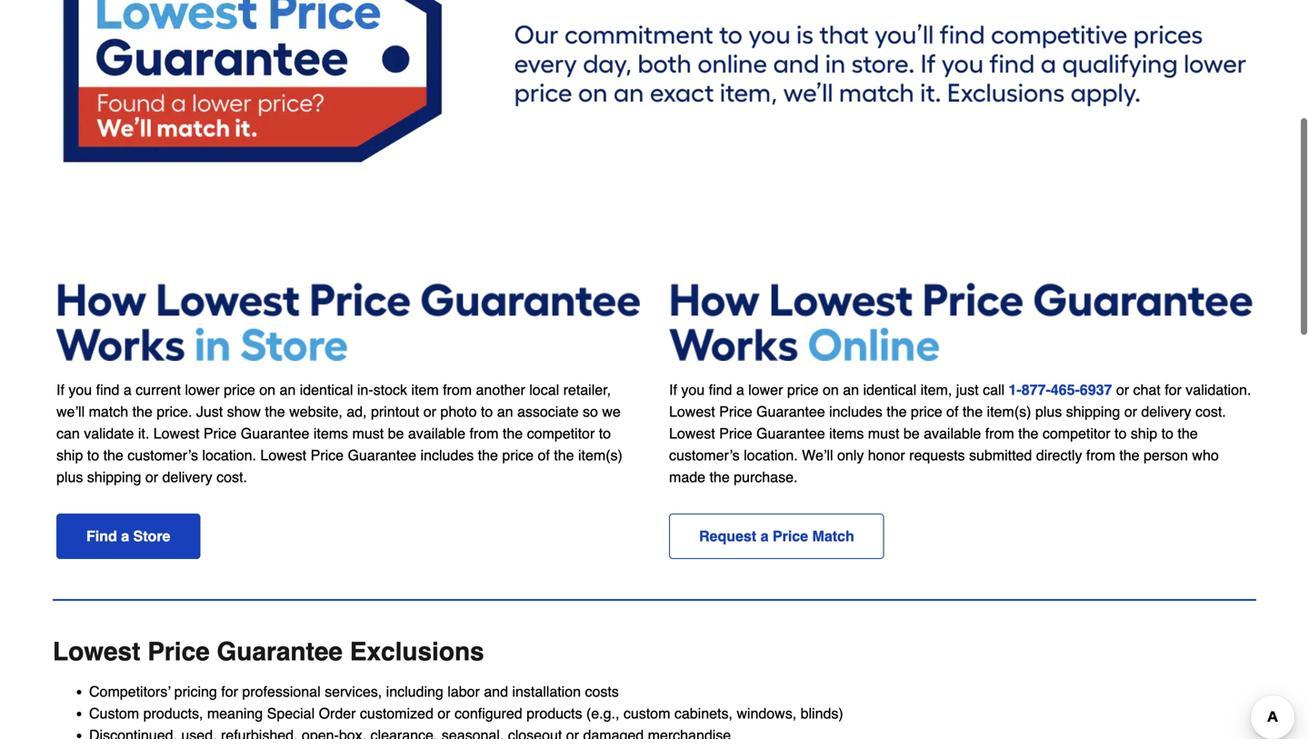 Task type: locate. For each thing, give the bounding box(es) containing it.
of down associate
[[538, 447, 550, 464]]

request a price match link
[[669, 514, 885, 559]]

0 horizontal spatial customer's
[[128, 447, 198, 464]]

items up only
[[830, 425, 864, 442]]

customer's inside or chat for validation.​ lowest price guarantee includes the price of the item(s) plus shipping or delivery cost. lowest price guarantee items must be available from the competitor to ship to the customer's location. we'll only honor requests submitted directly from the person who made the purchase.
[[669, 447, 740, 464]]

0 vertical spatial for
[[1165, 381, 1182, 398]]

be inside if you find a current lower price on an identical in-stock item from another local retailer, we'll match the price. just show the website, ad, printout or photo to an associate so we can validate it. lowest price guarantee items must be available from the competitor to ship to the customer's location. lowest price guarantee includes the price of the item(s) plus shipping or delivery cost.
[[388, 425, 404, 442]]

1 vertical spatial item(s)
[[578, 447, 623, 464]]

1 horizontal spatial item(s)
[[987, 403, 1032, 420]]

1 horizontal spatial identical
[[863, 381, 917, 398]]

price up the we'll in the right bottom of the page
[[787, 381, 819, 398]]

you for if you find a lower price on an identical item, just call 1-877-465-6937
[[681, 381, 705, 398]]

2 competitor from the left
[[527, 425, 595, 442]]

if for if you find a current lower price on an identical in-stock item from another local retailer, we'll match the price. just show the website, ad, printout or photo to an associate so we can validate it. lowest price guarantee items must be available from the competitor to ship to the customer's location. lowest price guarantee includes the price of the item(s) plus shipping or delivery cost.
[[56, 381, 64, 398]]

location. up purchase.
[[744, 447, 798, 464]]

for for professional
[[221, 683, 238, 700]]

2 available from the left
[[408, 425, 466, 442]]

1 horizontal spatial you
[[681, 381, 705, 398]]

on up the we'll in the right bottom of the page
[[823, 381, 839, 398]]

0 horizontal spatial must
[[352, 425, 384, 442]]

price.
[[157, 403, 192, 420]]

you up made
[[681, 381, 705, 398]]

competitors' pricing for professional services, including labor and installation costs custom products, meaning special order customized or configured products (e.g., custom cabinets, windows, blinds)
[[89, 683, 844, 722]]

1 horizontal spatial available
[[924, 425, 982, 442]]

on inside if you find a current lower price on an identical in-stock item from another local retailer, we'll match the price. just show the website, ad, printout or photo to an associate so we can validate it. lowest price guarantee items must be available from the competitor to ship to the customer's location. lowest price guarantee includes the price of the item(s) plus shipping or delivery cost.
[[259, 381, 276, 398]]

includes
[[830, 403, 883, 420], [421, 447, 474, 464]]

cost. inside if you find a current lower price on an identical in-stock item from another local retailer, we'll match the price. just show the website, ad, printout or photo to an associate so we can validate it. lowest price guarantee items must be available from the competitor to ship to the customer's location. lowest price guarantee includes the price of the item(s) plus shipping or delivery cost.
[[217, 469, 247, 486]]

competitor down associate
[[527, 425, 595, 442]]

1 vertical spatial cost.
[[217, 469, 247, 486]]

a
[[737, 381, 745, 398], [124, 381, 132, 398], [761, 528, 769, 545], [121, 528, 129, 545]]

or down labor
[[438, 705, 451, 722]]

1 competitor from the left
[[1043, 425, 1111, 442]]

if right the retailer,
[[669, 381, 677, 398]]

for
[[1165, 381, 1182, 398], [221, 683, 238, 700]]

0 horizontal spatial plus
[[56, 469, 83, 486]]

(e.g.,
[[587, 705, 620, 722]]

an up website,
[[280, 381, 296, 398]]

delivery down chat
[[1142, 403, 1192, 420]]

if inside if you find a current lower price on an identical in-stock item from another local retailer, we'll match the price. just show the website, ad, printout or photo to an associate so we can validate it. lowest price guarantee items must be available from the competitor to ship to the customer's location. lowest price guarantee includes the price of the item(s) plus shipping or delivery cost.
[[56, 381, 64, 398]]

available down photo
[[408, 425, 466, 442]]

available
[[924, 425, 982, 442], [408, 425, 466, 442]]

identical up website,
[[300, 381, 353, 398]]

printout
[[371, 403, 420, 420]]

must inside if you find a current lower price on an identical in-stock item from another local retailer, we'll match the price. just show the website, ad, printout or photo to an associate so we can validate it. lowest price guarantee items must be available from the competitor to ship to the customer's location. lowest price guarantee includes the price of the item(s) plus shipping or delivery cost.
[[352, 425, 384, 442]]

or down it.
[[145, 469, 158, 486]]

an down another
[[497, 403, 513, 420]]

2 items from the left
[[314, 425, 348, 442]]

1 horizontal spatial an
[[497, 403, 513, 420]]

1 horizontal spatial location.
[[744, 447, 798, 464]]

includes inside if you find a current lower price on an identical in-stock item from another local retailer, we'll match the price. just show the website, ad, printout or photo to an associate so we can validate it. lowest price guarantee items must be available from the competitor to ship to the customer's location. lowest price guarantee includes the price of the item(s) plus shipping or delivery cost.
[[421, 447, 474, 464]]

the
[[887, 403, 907, 420], [963, 403, 983, 420], [132, 403, 153, 420], [265, 403, 285, 420], [1019, 425, 1039, 442], [1178, 425, 1198, 442], [503, 425, 523, 442], [1120, 447, 1140, 464], [103, 447, 124, 464], [478, 447, 498, 464], [554, 447, 574, 464], [710, 469, 730, 485]]

1 horizontal spatial items
[[830, 425, 864, 442]]

windows,
[[737, 705, 797, 722]]

who
[[1193, 447, 1219, 464]]

0 horizontal spatial available
[[408, 425, 466, 442]]

you up we'll
[[69, 381, 92, 398]]

1 find from the left
[[709, 381, 732, 398]]

lower
[[749, 381, 783, 398], [185, 381, 220, 398]]

or chat for validation.​ lowest price guarantee includes the price of the item(s) plus shipping or delivery cost. lowest price guarantee items must be available from the competitor to ship to the customer's location. we'll only honor requests submitted directly from the person who made the purchase.
[[669, 381, 1252, 485]]

show
[[227, 403, 261, 420]]

only
[[838, 447, 864, 464]]

ship
[[1131, 425, 1158, 442], [56, 447, 83, 464]]

1 horizontal spatial must
[[868, 425, 900, 442]]

or down chat
[[1125, 403, 1138, 420]]

1 horizontal spatial if
[[669, 381, 677, 398]]

1 identical from the left
[[863, 381, 917, 398]]

be up honor
[[904, 425, 920, 442]]

1 horizontal spatial of
[[947, 403, 959, 420]]

item(s) down 1-
[[987, 403, 1032, 420]]

0 vertical spatial ship
[[1131, 425, 1158, 442]]

1 on from the left
[[823, 381, 839, 398]]

1 horizontal spatial lower
[[749, 381, 783, 398]]

0 horizontal spatial delivery
[[162, 469, 212, 486]]

local
[[530, 381, 559, 398]]

or inside the competitors' pricing for professional services, including labor and installation costs custom products, meaning special order customized or configured products (e.g., custom cabinets, windows, blinds)
[[438, 705, 451, 722]]

0 vertical spatial shipping
[[1066, 403, 1121, 420]]

an
[[843, 381, 859, 398], [280, 381, 296, 398], [497, 403, 513, 420]]

1 vertical spatial delivery
[[162, 469, 212, 486]]

2 be from the left
[[388, 425, 404, 442]]

lower up purchase.
[[749, 381, 783, 398]]

0 horizontal spatial on
[[259, 381, 276, 398]]

competitor up 'directly'
[[1043, 425, 1111, 442]]

request a price match
[[699, 528, 855, 545]]

competitor inside or chat for validation.​ lowest price guarantee includes the price of the item(s) plus shipping or delivery cost. lowest price guarantee items must be available from the competitor to ship to the customer's location. we'll only honor requests submitted directly from the person who made the purchase.
[[1043, 425, 1111, 442]]

pricing
[[174, 683, 217, 700]]

1 be from the left
[[904, 425, 920, 442]]

or left chat
[[1117, 381, 1130, 398]]

price
[[720, 403, 753, 420], [720, 425, 753, 442], [204, 425, 237, 442], [311, 447, 344, 464], [773, 528, 809, 545], [148, 637, 210, 667]]

you
[[681, 381, 705, 398], [69, 381, 92, 398]]

1 vertical spatial ship
[[56, 447, 83, 464]]

lowest price guarantee exclusions
[[53, 637, 484, 667]]

of down just
[[947, 403, 959, 420]]

1 lower from the left
[[749, 381, 783, 398]]

and
[[484, 683, 508, 700]]

1 you from the left
[[681, 381, 705, 398]]

competitor
[[1043, 425, 1111, 442], [527, 425, 595, 442]]

2 on from the left
[[259, 381, 276, 398]]

0 vertical spatial item(s)
[[987, 403, 1032, 420]]

1 vertical spatial includes
[[421, 447, 474, 464]]

on
[[823, 381, 839, 398], [259, 381, 276, 398]]

0 vertical spatial cost.
[[1196, 403, 1227, 420]]

available inside or chat for validation.​ lowest price guarantee includes the price of the item(s) plus shipping or delivery cost. lowest price guarantee items must be available from the competitor to ship to the customer's location. we'll only honor requests submitted directly from the person who made the purchase.
[[924, 425, 982, 442]]

plus inside or chat for validation.​ lowest price guarantee includes the price of the item(s) plus shipping or delivery cost. lowest price guarantee items must be available from the competitor to ship to the customer's location. we'll only honor requests submitted directly from the person who made the purchase.
[[1036, 403, 1062, 420]]

1 customer's from the left
[[669, 447, 740, 464]]

includes down if you find a lower price on an identical item, just call 1-877-465-6937 in the right bottom of the page
[[830, 403, 883, 420]]

1 must from the left
[[868, 425, 900, 442]]

1 vertical spatial of
[[538, 447, 550, 464]]

lower up the just
[[185, 381, 220, 398]]

0 horizontal spatial ship
[[56, 447, 83, 464]]

products
[[527, 705, 582, 722]]

0 horizontal spatial cost.
[[217, 469, 247, 486]]

cost. down show
[[217, 469, 247, 486]]

0 horizontal spatial includes
[[421, 447, 474, 464]]

0 vertical spatial delivery
[[1142, 403, 1192, 420]]

1 horizontal spatial competitor
[[1043, 425, 1111, 442]]

identical
[[863, 381, 917, 398], [300, 381, 353, 398]]

1 horizontal spatial cost.
[[1196, 403, 1227, 420]]

plus inside if you find a current lower price on an identical in-stock item from another local retailer, we'll match the price. just show the website, ad, printout or photo to an associate so we can validate it. lowest price guarantee items must be available from the competitor to ship to the customer's location. lowest price guarantee includes the price of the item(s) plus shipping or delivery cost.
[[56, 469, 83, 486]]

shipping down validate
[[87, 469, 141, 486]]

guarantee
[[757, 403, 825, 420], [757, 425, 825, 442], [241, 425, 310, 442], [348, 447, 417, 464], [217, 637, 343, 667]]

ship down can
[[56, 447, 83, 464]]

0 vertical spatial includes
[[830, 403, 883, 420]]

from right 'directly'
[[1087, 447, 1116, 464]]

2 location. from the left
[[202, 447, 256, 464]]

plus
[[1036, 403, 1062, 420], [56, 469, 83, 486]]

find a store link
[[56, 514, 200, 559]]

honor
[[868, 447, 906, 464]]

find inside if you find a current lower price on an identical in-stock item from another local retailer, we'll match the price. just show the website, ad, printout or photo to an associate so we can validate it. lowest price guarantee items must be available from the competitor to ship to the customer's location. lowest price guarantee includes the price of the item(s) plus shipping or delivery cost.
[[96, 381, 119, 398]]

1 available from the left
[[924, 425, 982, 442]]

price inside or chat for validation.​ lowest price guarantee includes the price of the item(s) plus shipping or delivery cost. lowest price guarantee items must be available from the competitor to ship to the customer's location. we'll only honor requests submitted directly from the person who made the purchase.
[[911, 403, 943, 420]]

2 customer's from the left
[[128, 447, 198, 464]]

competitor inside if you find a current lower price on an identical in-stock item from another local retailer, we'll match the price. just show the website, ad, printout or photo to an associate so we can validate it. lowest price guarantee items must be available from the competitor to ship to the customer's location. lowest price guarantee includes the price of the item(s) plus shipping or delivery cost.
[[527, 425, 595, 442]]

custom
[[624, 705, 671, 722]]

to
[[481, 403, 493, 420], [1115, 425, 1127, 442], [1162, 425, 1174, 442], [599, 425, 611, 442], [87, 447, 99, 464]]

2 if from the left
[[56, 381, 64, 398]]

0 horizontal spatial competitor
[[527, 425, 595, 442]]

plus down 1-877-465-6937 link
[[1036, 403, 1062, 420]]

2 find from the left
[[96, 381, 119, 398]]

1 horizontal spatial shipping
[[1066, 403, 1121, 420]]

be down 'printout'
[[388, 425, 404, 442]]

customer's
[[669, 447, 740, 464], [128, 447, 198, 464]]

0 horizontal spatial identical
[[300, 381, 353, 398]]

1 horizontal spatial customer's
[[669, 447, 740, 464]]

item(s)
[[987, 403, 1032, 420], [578, 447, 623, 464]]

items
[[830, 425, 864, 442], [314, 425, 348, 442]]

how lowest price guarantee works online. image
[[669, 283, 1253, 361]]

delivery
[[1142, 403, 1192, 420], [162, 469, 212, 486]]

identical inside if you find a current lower price on an identical in-stock item from another local retailer, we'll match the price. just show the website, ad, printout or photo to an associate so we can validate it. lowest price guarantee items must be available from the competitor to ship to the customer's location. lowest price guarantee includes the price of the item(s) plus shipping or delivery cost.
[[300, 381, 353, 398]]

must down ad,
[[352, 425, 384, 442]]

current
[[136, 381, 181, 398]]

must up honor
[[868, 425, 900, 442]]

price
[[787, 381, 819, 398], [224, 381, 255, 398], [911, 403, 943, 420], [502, 447, 534, 464]]

of inside or chat for validation.​ lowest price guarantee includes the price of the item(s) plus shipping or delivery cost. lowest price guarantee items must be available from the competitor to ship to the customer's location. we'll only honor requests submitted directly from the person who made the purchase.
[[947, 403, 959, 420]]

for inside the competitors' pricing for professional services, including labor and installation costs custom products, meaning special order customized or configured products (e.g., custom cabinets, windows, blinds)
[[221, 683, 238, 700]]

find for lower
[[709, 381, 732, 398]]

shipping down 6937
[[1066, 403, 1121, 420]]

must
[[868, 425, 900, 442], [352, 425, 384, 442]]

1 horizontal spatial on
[[823, 381, 839, 398]]

price down "item,"
[[911, 403, 943, 420]]

ship inside if you find a current lower price on an identical in-stock item from another local retailer, we'll match the price. just show the website, ad, printout or photo to an associate so we can validate it. lowest price guarantee items must be available from the competitor to ship to the customer's location. lowest price guarantee includes the price of the item(s) plus shipping or delivery cost.
[[56, 447, 83, 464]]

0 horizontal spatial you
[[69, 381, 92, 398]]

0 horizontal spatial shipping
[[87, 469, 141, 486]]

location.
[[744, 447, 798, 464], [202, 447, 256, 464]]

or
[[1117, 381, 1130, 398], [1125, 403, 1138, 420], [424, 403, 437, 420], [145, 469, 158, 486], [438, 705, 451, 722]]

0 horizontal spatial be
[[388, 425, 404, 442]]

0 horizontal spatial find
[[96, 381, 119, 398]]

1 horizontal spatial for
[[1165, 381, 1182, 398]]

special
[[267, 705, 315, 722]]

directly
[[1037, 447, 1083, 464]]

for up the meaning
[[221, 683, 238, 700]]

delivery inside if you find a current lower price on an identical in-stock item from another local retailer, we'll match the price. just show the website, ad, printout or photo to an associate so we can validate it. lowest price guarantee items must be available from the competitor to ship to the customer's location. lowest price guarantee includes the price of the item(s) plus shipping or delivery cost.
[[162, 469, 212, 486]]

1 horizontal spatial ship
[[1131, 425, 1158, 442]]

2 lower from the left
[[185, 381, 220, 398]]

1 vertical spatial shipping
[[87, 469, 141, 486]]

lowest
[[669, 403, 715, 420], [669, 425, 715, 442], [153, 425, 200, 442], [260, 447, 307, 464], [53, 637, 140, 667]]

lower inside if you find a current lower price on an identical in-stock item from another local retailer, we'll match the price. just show the website, ad, printout or photo to an associate so we can validate it. lowest price guarantee items must be available from the competitor to ship to the customer's location. lowest price guarantee includes the price of the item(s) plus shipping or delivery cost.
[[185, 381, 220, 398]]

customer's up made
[[669, 447, 740, 464]]

submitted
[[969, 447, 1033, 464]]

877-
[[1022, 381, 1051, 398]]

plus down can
[[56, 469, 83, 486]]

professional
[[242, 683, 321, 700]]

1 horizontal spatial be
[[904, 425, 920, 442]]

ship up 'person'
[[1131, 425, 1158, 442]]

validate
[[84, 425, 134, 442]]

1 horizontal spatial plus
[[1036, 403, 1062, 420]]

location. down show
[[202, 447, 256, 464]]

available up requests
[[924, 425, 982, 442]]

0 horizontal spatial an
[[280, 381, 296, 398]]

for right chat
[[1165, 381, 1182, 398]]

1 horizontal spatial find
[[709, 381, 732, 398]]

1-877-465-6937 link
[[1009, 381, 1113, 398]]

for inside or chat for validation.​ lowest price guarantee includes the price of the item(s) plus shipping or delivery cost. lowest price guarantee items must be available from the competitor to ship to the customer's location. we'll only honor requests submitted directly from the person who made the purchase.
[[1165, 381, 1182, 398]]

blinds)
[[801, 705, 844, 722]]

1 horizontal spatial delivery
[[1142, 403, 1192, 420]]

cost. inside or chat for validation.​ lowest price guarantee includes the price of the item(s) plus shipping or delivery cost. lowest price guarantee items must be available from the competitor to ship to the customer's location. we'll only honor requests submitted directly from the person who made the purchase.
[[1196, 403, 1227, 420]]

1 if from the left
[[669, 381, 677, 398]]

0 horizontal spatial items
[[314, 425, 348, 442]]

an up only
[[843, 381, 859, 398]]

465-
[[1051, 381, 1080, 398]]

1 location. from the left
[[744, 447, 798, 464]]

of
[[947, 403, 959, 420], [538, 447, 550, 464]]

1 items from the left
[[830, 425, 864, 442]]

another
[[476, 381, 525, 398]]

find for current
[[96, 381, 119, 398]]

item(s) down the so
[[578, 447, 623, 464]]

be inside or chat for validation.​ lowest price guarantee includes the price of the item(s) plus shipping or delivery cost. lowest price guarantee items must be available from the competitor to ship to the customer's location. we'll only honor requests submitted directly from the person who made the purchase.
[[904, 425, 920, 442]]

be
[[904, 425, 920, 442], [388, 425, 404, 442]]

2 you from the left
[[69, 381, 92, 398]]

find a store
[[86, 528, 170, 545]]

2 identical from the left
[[300, 381, 353, 398]]

requests
[[910, 447, 965, 464]]

includes down photo
[[421, 447, 474, 464]]

customer's down it.
[[128, 447, 198, 464]]

we
[[602, 403, 621, 420]]

on up show
[[259, 381, 276, 398]]

match
[[813, 528, 855, 545]]

2 must from the left
[[352, 425, 384, 442]]

0 horizontal spatial for
[[221, 683, 238, 700]]

shipping
[[1066, 403, 1121, 420], [87, 469, 141, 486]]

find
[[709, 381, 732, 398], [96, 381, 119, 398]]

we'll
[[56, 403, 85, 420]]

cost.
[[1196, 403, 1227, 420], [217, 469, 247, 486]]

configured
[[455, 705, 523, 722]]

shipping inside if you find a current lower price on an identical in-stock item from another local retailer, we'll match the price. just show the website, ad, printout or photo to an associate so we can validate it. lowest price guarantee items must be available from the competitor to ship to the customer's location. lowest price guarantee includes the price of the item(s) plus shipping or delivery cost.
[[87, 469, 141, 486]]

location. inside or chat for validation.​ lowest price guarantee includes the price of the item(s) plus shipping or delivery cost. lowest price guarantee items must be available from the competitor to ship to the customer's location. we'll only honor requests submitted directly from the person who made the purchase.
[[744, 447, 798, 464]]

cost. down "validation.​"
[[1196, 403, 1227, 420]]

0 horizontal spatial lower
[[185, 381, 220, 398]]

items down website,
[[314, 425, 348, 442]]

0 vertical spatial of
[[947, 403, 959, 420]]

delivery down the price.
[[162, 469, 212, 486]]

items inside or chat for validation.​ lowest price guarantee includes the price of the item(s) plus shipping or delivery cost. lowest price guarantee items must be available from the competitor to ship to the customer's location. we'll only honor requests submitted directly from the person who made the purchase.
[[830, 425, 864, 442]]

0 horizontal spatial location.
[[202, 447, 256, 464]]

identical left "item,"
[[863, 381, 917, 398]]

if up we'll
[[56, 381, 64, 398]]

1 horizontal spatial includes
[[830, 403, 883, 420]]

item(s) inside if you find a current lower price on an identical in-stock item from another local retailer, we'll match the price. just show the website, ad, printout or photo to an associate so we can validate it. lowest price guarantee items must be available from the competitor to ship to the customer's location. lowest price guarantee includes the price of the item(s) plus shipping or delivery cost.
[[578, 447, 623, 464]]

if for if you find a lower price on an identical item, just call 1-877-465-6937
[[669, 381, 677, 398]]

match
[[89, 403, 128, 420]]

0 vertical spatial plus
[[1036, 403, 1062, 420]]

0 horizontal spatial item(s)
[[578, 447, 623, 464]]

from
[[443, 381, 472, 398], [986, 425, 1015, 442], [470, 425, 499, 442], [1087, 447, 1116, 464]]

1 vertical spatial for
[[221, 683, 238, 700]]

you inside if you find a current lower price on an identical in-stock item from another local retailer, we'll match the price. just show the website, ad, printout or photo to an associate so we can validate it. lowest price guarantee items must be available from the competitor to ship to the customer's location. lowest price guarantee includes the price of the item(s) plus shipping or delivery cost.
[[69, 381, 92, 398]]

1 vertical spatial plus
[[56, 469, 83, 486]]

0 horizontal spatial if
[[56, 381, 64, 398]]

must inside or chat for validation.​ lowest price guarantee includes the price of the item(s) plus shipping or delivery cost. lowest price guarantee items must be available from the competitor to ship to the customer's location. we'll only honor requests submitted directly from the person who made the purchase.
[[868, 425, 900, 442]]

0 horizontal spatial of
[[538, 447, 550, 464]]



Task type: vqa. For each thing, say whether or not it's contained in the screenshot.
topmost 'Black'
no



Task type: describe. For each thing, give the bounding box(es) containing it.
validation.​
[[1186, 381, 1252, 398]]

6937
[[1080, 381, 1113, 398]]

chat
[[1134, 381, 1161, 398]]

customized
[[360, 705, 434, 722]]

custom
[[89, 705, 139, 722]]

we'll
[[802, 447, 834, 464]]

products,
[[143, 705, 203, 722]]

of inside if you find a current lower price on an identical in-stock item from another local retailer, we'll match the price. just show the website, ad, printout or photo to an associate so we can validate it. lowest price guarantee items must be available from the competitor to ship to the customer's location. lowest price guarantee includes the price of the item(s) plus shipping or delivery cost.
[[538, 447, 550, 464]]

meaning
[[207, 705, 263, 722]]

just
[[196, 403, 223, 420]]

you for if you find a current lower price on an identical in-stock item from another local retailer, we'll match the price. just show the website, ad, printout or photo to an associate so we can validate it. lowest price guarantee items must be available from the competitor to ship to the customer's location. lowest price guarantee includes the price of the item(s) plus shipping or delivery cost.
[[69, 381, 92, 398]]

items inside if you find a current lower price on an identical in-stock item from another local retailer, we'll match the price. just show the website, ad, printout or photo to an associate so we can validate it. lowest price guarantee items must be available from the competitor to ship to the customer's location. lowest price guarantee includes the price of the item(s) plus shipping or delivery cost.
[[314, 425, 348, 442]]

request
[[699, 528, 757, 545]]

price down associate
[[502, 447, 534, 464]]

just
[[957, 381, 979, 398]]

exclusions
[[350, 637, 484, 667]]

price inside request a price match link
[[773, 528, 809, 545]]

a inside if you find a current lower price on an identical in-stock item from another local retailer, we'll match the price. just show the website, ad, printout or photo to an associate so we can validate it. lowest price guarantee items must be available from the competitor to ship to the customer's location. lowest price guarantee includes the price of the item(s) plus shipping or delivery cost.
[[124, 381, 132, 398]]

item
[[411, 381, 439, 398]]

available inside if you find a current lower price on an identical in-stock item from another local retailer, we'll match the price. just show the website, ad, printout or photo to an associate so we can validate it. lowest price guarantee items must be available from the competitor to ship to the customer's location. lowest price guarantee includes the price of the item(s) plus shipping or delivery cost.
[[408, 425, 466, 442]]

customer's inside if you find a current lower price on an identical in-stock item from another local retailer, we'll match the price. just show the website, ad, printout or photo to an associate so we can validate it. lowest price guarantee items must be available from the competitor to ship to the customer's location. lowest price guarantee includes the price of the item(s) plus shipping or delivery cost.
[[128, 447, 198, 464]]

services,
[[325, 683, 382, 700]]

labor
[[448, 683, 480, 700]]

retailer,
[[563, 381, 611, 398]]

including
[[386, 683, 444, 700]]

if you find a current lower price on an identical in-stock item from another local retailer, we'll match the price. just show the website, ad, printout or photo to an associate so we can validate it. lowest price guarantee items must be available from the competitor to ship to the customer's location. lowest price guarantee includes the price of the item(s) plus shipping or delivery cost.
[[56, 381, 623, 486]]

if you find a lower price on an identical item, just call 1-877-465-6937
[[669, 381, 1113, 398]]

photo
[[441, 403, 477, 420]]

includes inside or chat for validation.​ lowest price guarantee includes the price of the item(s) plus shipping or delivery cost. lowest price guarantee items must be available from the competitor to ship to the customer's location. we'll only honor requests submitted directly from the person who made the purchase.
[[830, 403, 883, 420]]

from up photo
[[443, 381, 472, 398]]

how lowest price guarantee works in store. image
[[56, 283, 640, 361]]

made
[[669, 469, 706, 485]]

installation
[[512, 683, 581, 700]]

for for validation.​
[[1165, 381, 1182, 398]]

stock
[[373, 381, 407, 398]]

ad,
[[347, 403, 367, 420]]

in-
[[357, 381, 373, 398]]

call
[[983, 381, 1005, 398]]

1-
[[1009, 381, 1022, 398]]

associate
[[517, 403, 579, 420]]

order
[[319, 705, 356, 722]]

shipping inside or chat for validation.​ lowest price guarantee includes the price of the item(s) plus shipping or delivery cost. lowest price guarantee items must be available from the competitor to ship to the customer's location. we'll only honor requests submitted directly from the person who made the purchase.
[[1066, 403, 1121, 420]]

website,
[[289, 403, 343, 420]]

cabinets,
[[675, 705, 733, 722]]

if you find a qualifying lower price on an exact item, we'll match it. exclusions apply. image
[[53, 0, 1257, 228]]

ship inside or chat for validation.​ lowest price guarantee includes the price of the item(s) plus shipping or delivery cost. lowest price guarantee items must be available from the competitor to ship to the customer's location. we'll only honor requests submitted directly from the person who made the purchase.
[[1131, 425, 1158, 442]]

or down the item
[[424, 403, 437, 420]]

person
[[1144, 447, 1189, 464]]

price up show
[[224, 381, 255, 398]]

find
[[86, 528, 117, 545]]

it.
[[138, 425, 149, 442]]

from down photo
[[470, 425, 499, 442]]

costs
[[585, 683, 619, 700]]

item,
[[921, 381, 952, 398]]

2 horizontal spatial an
[[843, 381, 859, 398]]

store
[[133, 528, 170, 545]]

item(s) inside or chat for validation.​ lowest price guarantee includes the price of the item(s) plus shipping or delivery cost. lowest price guarantee items must be available from the competitor to ship to the customer's location. we'll only honor requests submitted directly from the person who made the purchase.
[[987, 403, 1032, 420]]

so
[[583, 403, 598, 420]]

can
[[56, 425, 80, 442]]

competitors'
[[89, 683, 171, 700]]

purchase.
[[734, 469, 798, 485]]

location. inside if you find a current lower price on an identical in-stock item from another local retailer, we'll match the price. just show the website, ad, printout or photo to an associate so we can validate it. lowest price guarantee items must be available from the competitor to ship to the customer's location. lowest price guarantee includes the price of the item(s) plus shipping or delivery cost.
[[202, 447, 256, 464]]

from up submitted
[[986, 425, 1015, 442]]

delivery inside or chat for validation.​ lowest price guarantee includes the price of the item(s) plus shipping or delivery cost. lowest price guarantee items must be available from the competitor to ship to the customer's location. we'll only honor requests submitted directly from the person who made the purchase.
[[1142, 403, 1192, 420]]



